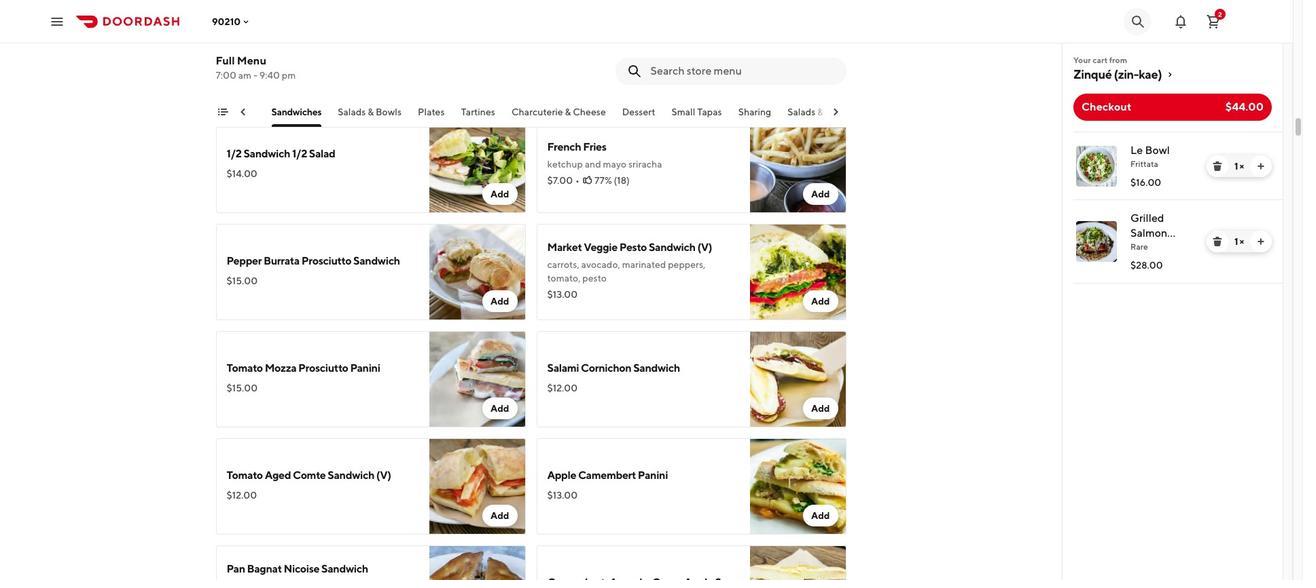 Task type: locate. For each thing, give the bounding box(es) containing it.
kae)
[[1139, 67, 1162, 82]]

2 1 from the top
[[1234, 236, 1238, 247]]

2 button
[[1200, 8, 1227, 35]]

bowls left plates
[[376, 107, 402, 118]]

notification bell image
[[1173, 13, 1189, 30]]

$12.00
[[227, 61, 257, 72], [547, 383, 578, 394], [227, 491, 257, 501]]

salami cornichon sandwich image
[[750, 332, 846, 428]]

bowls
[[376, 107, 402, 118], [825, 107, 851, 118]]

show menu categories image
[[217, 107, 228, 118]]

full
[[216, 54, 235, 67]]

pesto
[[619, 241, 647, 254]]

add
[[811, 82, 830, 92], [490, 189, 509, 200], [811, 189, 830, 200], [490, 296, 509, 307], [811, 296, 830, 307], [490, 404, 509, 414], [811, 404, 830, 414], [490, 511, 509, 522], [811, 511, 830, 522]]

bowls for first 'salads & bowls' button
[[376, 107, 402, 118]]

sandwich for tomato aged comte sandwich (v)
[[328, 469, 374, 482]]

breakfast / brunch
[[174, 107, 255, 118]]

sandwich for pan bagnat nicoise sandwich
[[321, 563, 368, 576]]

prosciutto right the mozza
[[298, 362, 348, 375]]

$13.00 down tomato,
[[547, 289, 578, 300]]

1/2 up the $14.00 on the left of the page
[[227, 147, 242, 160]]

$14.00
[[227, 168, 257, 179]]

0 vertical spatial cheese
[[617, 33, 653, 46]]

1
[[1234, 161, 1238, 172], [1234, 236, 1238, 247]]

1 bowls from the left
[[376, 107, 402, 118]]

2
[[1218, 10, 1222, 18]]

(v) for market veggie pesto sandwich (v) carrots, avocado, marinated peppers, tomato, pesto $13.00
[[697, 241, 712, 254]]

2 × from the top
[[1240, 236, 1244, 247]]

0 vertical spatial 1
[[1234, 161, 1238, 172]]

remove item from cart image
[[1212, 161, 1223, 172]]

french left ham,
[[547, 52, 578, 63]]

9:40
[[259, 70, 280, 81]]

1/2
[[227, 147, 242, 160], [292, 147, 307, 160]]

1 vertical spatial tomato
[[227, 362, 263, 375]]

scroll menu navigation left image
[[237, 107, 248, 118]]

cheese up "fries"
[[573, 107, 606, 118]]

bowls down french ham & cheese panini image
[[825, 107, 851, 118]]

add button for apple camembert panini
[[803, 505, 838, 527]]

(v)
[[351, 40, 366, 53], [697, 241, 712, 254], [376, 469, 391, 482]]

panini
[[655, 33, 685, 46], [319, 40, 349, 53], [350, 362, 380, 375], [638, 469, 668, 482]]

camembert, arugula, green apple sandwich (v) image
[[750, 546, 846, 581]]

prosciutto for burrata
[[302, 255, 351, 268]]

veggie
[[584, 241, 618, 254]]

$15.00 for tomato mozza prosciutto panini
[[227, 383, 258, 394]]

bagnat
[[247, 563, 282, 576]]

2 french from the top
[[547, 52, 578, 63]]

1 horizontal spatial salads
[[788, 107, 816, 118]]

0 vertical spatial french
[[547, 33, 581, 46]]

salads right sandwiches
[[338, 107, 366, 118]]

french for french ham & cheese panini
[[547, 33, 581, 46]]

bowl
[[1145, 144, 1170, 157]]

camembert
[[578, 469, 636, 482]]

salads & bowls button right sharing button
[[788, 105, 851, 127]]

1 horizontal spatial (v)
[[376, 469, 391, 482]]

1 horizontal spatial salads & bowls
[[788, 107, 851, 118]]

1 salads & bowls button from the left
[[338, 105, 402, 127]]

0 horizontal spatial 1/2
[[227, 147, 242, 160]]

add button
[[803, 76, 838, 98], [482, 183, 517, 205], [803, 183, 838, 205], [482, 291, 517, 313], [803, 291, 838, 313], [482, 398, 517, 420], [803, 398, 838, 420], [482, 505, 517, 527], [803, 505, 838, 527]]

small tapas
[[672, 107, 722, 118]]

(v) for tomato aged comte sandwich (v)
[[376, 469, 391, 482]]

market
[[547, 241, 582, 254]]

list containing le bowl
[[1063, 132, 1283, 284]]

salads left scroll menu navigation right icon
[[788, 107, 816, 118]]

1 french from the top
[[547, 33, 581, 46]]

french left ham
[[547, 33, 581, 46]]

tomato mozza prosciutto panini
[[227, 362, 380, 375]]

french ham & cheese panini image
[[750, 10, 846, 106]]

1 vertical spatial $15.00
[[227, 383, 258, 394]]

(v) inside market veggie pesto sandwich (v) carrots, avocado, marinated peppers, tomato, pesto $13.00
[[697, 241, 712, 254]]

prosciutto
[[302, 255, 351, 268], [298, 362, 348, 375]]

add button for salami cornichon sandwich
[[803, 398, 838, 420]]

brunch
[[224, 107, 255, 118]]

apple
[[547, 469, 576, 482]]

×
[[1240, 161, 1244, 172], [1240, 236, 1244, 247]]

prosciutto for mozza
[[298, 362, 348, 375]]

0 vertical spatial ×
[[1240, 161, 1244, 172]]

2 vertical spatial $12.00
[[227, 491, 257, 501]]

0 vertical spatial (v)
[[351, 40, 366, 53]]

ham,
[[580, 52, 601, 63]]

ham
[[583, 33, 606, 46]]

pan bagnat nicoise sandwich
[[227, 563, 368, 576]]

$13.00 down apple
[[547, 491, 578, 501]]

$15.00 down tomato mozza prosciutto panini
[[227, 383, 258, 394]]

panini inside french ham & cheese panini french ham, swiss cheese
[[655, 33, 685, 46]]

avocado,
[[581, 260, 620, 270]]

2 $15.00 from the top
[[227, 383, 258, 394]]

2 vertical spatial (v)
[[376, 469, 391, 482]]

77% (18)
[[594, 175, 630, 186]]

2 vertical spatial french
[[547, 141, 581, 154]]

1 right remove item from cart image
[[1234, 236, 1238, 247]]

1 vertical spatial french
[[547, 52, 578, 63]]

2 horizontal spatial (v)
[[697, 241, 712, 254]]

sandwiches
[[271, 107, 321, 118]]

tomato mozzarella panini (v) image
[[429, 10, 525, 106]]

0 vertical spatial $15.00
[[227, 276, 258, 287]]

1 vertical spatial 1
[[1234, 236, 1238, 247]]

1/2 left the "salad"
[[292, 147, 307, 160]]

salads & bowls button left 'plates' button
[[338, 105, 402, 127]]

sandwich inside market veggie pesto sandwich (v) carrots, avocado, marinated peppers, tomato, pesto $13.00
[[649, 241, 695, 254]]

small tapas button
[[672, 105, 722, 127]]

add one to cart image
[[1255, 236, 1266, 247]]

dessert
[[622, 107, 655, 118]]

2 tomato from the top
[[227, 362, 263, 375]]

$15.00 for pepper burrata prosciutto sandwich
[[227, 276, 258, 287]]

1 1/2 from the left
[[227, 147, 242, 160]]

× left add one to cart image
[[1240, 161, 1244, 172]]

plate
[[1130, 242, 1156, 255]]

&
[[608, 33, 615, 46], [368, 107, 374, 118], [565, 107, 571, 118], [817, 107, 824, 118]]

cheese inside french ham & cheese panini french ham, swiss cheese
[[617, 33, 653, 46]]

pepper burrata prosciutto sandwich image
[[429, 224, 525, 321]]

french up ketchup
[[547, 141, 581, 154]]

sandwich for market veggie pesto sandwich (v) carrots, avocado, marinated peppers, tomato, pesto $13.00
[[649, 241, 695, 254]]

1 right remove item from cart icon
[[1234, 161, 1238, 172]]

1 vertical spatial (v)
[[697, 241, 712, 254]]

1 × right remove item from cart icon
[[1234, 161, 1244, 172]]

1 horizontal spatial salads & bowls button
[[788, 105, 851, 127]]

× for le bowl
[[1240, 161, 1244, 172]]

1 1 × from the top
[[1234, 161, 1244, 172]]

checkout
[[1082, 101, 1131, 113]]

2 salads from the left
[[788, 107, 816, 118]]

marinated
[[622, 260, 666, 270]]

plates
[[418, 107, 445, 118]]

list
[[1063, 132, 1283, 284]]

carrots,
[[547, 260, 579, 270]]

1 vertical spatial $13.00
[[547, 491, 578, 501]]

am
[[238, 70, 251, 81]]

2 1/2 from the left
[[292, 147, 307, 160]]

1 ×
[[1234, 161, 1244, 172], [1234, 236, 1244, 247]]

add button for pepper burrata prosciutto sandwich
[[482, 291, 517, 313]]

2 1 × from the top
[[1234, 236, 1244, 247]]

tomato left the mozza
[[227, 362, 263, 375]]

ketchup
[[547, 159, 583, 170]]

le
[[1130, 144, 1143, 157]]

$16.00
[[1130, 177, 1161, 188]]

0 vertical spatial prosciutto
[[302, 255, 351, 268]]

1 $13.00 from the top
[[547, 289, 578, 300]]

0 horizontal spatial salads & bowls button
[[338, 105, 402, 127]]

& right ham
[[608, 33, 615, 46]]

le bowl frittata
[[1130, 144, 1170, 169]]

add for tomato mozza prosciutto panini
[[490, 404, 509, 414]]

add button for tomato aged comte sandwich (v)
[[482, 505, 517, 527]]

$44.00
[[1225, 101, 1264, 113]]

3 french from the top
[[547, 141, 581, 154]]

0 vertical spatial tomato
[[227, 40, 263, 53]]

$13.00
[[547, 289, 578, 300], [547, 491, 578, 501]]

3 tomato from the top
[[227, 469, 263, 482]]

1 horizontal spatial 1/2
[[292, 147, 307, 160]]

0 vertical spatial $12.00
[[227, 61, 257, 72]]

$12.00 for salami cornichon sandwich
[[547, 383, 578, 394]]

0 horizontal spatial salads
[[338, 107, 366, 118]]

fries
[[583, 141, 606, 154]]

1 $15.00 from the top
[[227, 276, 258, 287]]

-
[[253, 70, 257, 81]]

tomato left aged
[[227, 469, 263, 482]]

2 salads & bowls from the left
[[788, 107, 851, 118]]

tomato mozzarella panini (v)
[[227, 40, 366, 53]]

& inside button
[[565, 107, 571, 118]]

1 vertical spatial cheese
[[573, 107, 606, 118]]

2 salads & bowls button from the left
[[788, 105, 851, 127]]

cheese
[[617, 33, 653, 46], [573, 107, 606, 118]]

1 tomato from the top
[[227, 40, 263, 53]]

1 1 from the top
[[1234, 161, 1238, 172]]

2 $13.00 from the top
[[547, 491, 578, 501]]

2 bowls from the left
[[825, 107, 851, 118]]

cart
[[1093, 55, 1108, 65]]

1 vertical spatial 1 ×
[[1234, 236, 1244, 247]]

french inside french fries ketchup and mayo sriracha
[[547, 141, 581, 154]]

salads & bowls left plates
[[338, 107, 402, 118]]

dessert button
[[622, 105, 655, 127]]

& left plates
[[368, 107, 374, 118]]

1 horizontal spatial cheese
[[617, 33, 653, 46]]

tartines button
[[461, 105, 495, 127]]

1 horizontal spatial bowls
[[825, 107, 851, 118]]

salami
[[547, 362, 579, 375]]

1 × for le bowl
[[1234, 161, 1244, 172]]

× left add one to cart icon
[[1240, 236, 1244, 247]]

& right charcuterie
[[565, 107, 571, 118]]

salads & bowls down french ham & cheese panini image
[[788, 107, 851, 118]]

0 horizontal spatial cheese
[[573, 107, 606, 118]]

0 vertical spatial 1 ×
[[1234, 161, 1244, 172]]

salads
[[338, 107, 366, 118], [788, 107, 816, 118]]

2 vertical spatial tomato
[[227, 469, 263, 482]]

Item Search search field
[[650, 64, 835, 79]]

$13.00 inside market veggie pesto sandwich (v) carrots, avocado, marinated peppers, tomato, pesto $13.00
[[547, 289, 578, 300]]

nicoise
[[284, 563, 319, 576]]

sandwich for pepper burrata prosciutto sandwich
[[353, 255, 400, 268]]

tomato
[[227, 40, 263, 53], [227, 362, 263, 375], [227, 469, 263, 482]]

cheese up the cheese
[[617, 33, 653, 46]]

prosciutto right burrata
[[302, 255, 351, 268]]

sandwich
[[243, 147, 290, 160], [649, 241, 695, 254], [353, 255, 400, 268], [633, 362, 680, 375], [328, 469, 374, 482], [321, 563, 368, 576]]

0 horizontal spatial salads & bowls
[[338, 107, 402, 118]]

add one to cart image
[[1255, 161, 1266, 172]]

$15.00 down pepper
[[227, 276, 258, 287]]

1 vertical spatial prosciutto
[[298, 362, 348, 375]]

1 vertical spatial $12.00
[[547, 383, 578, 394]]

1 × right remove item from cart image
[[1234, 236, 1244, 247]]

tomato up the menu
[[227, 40, 263, 53]]

pan bagnat nicoise sandwich image
[[429, 546, 525, 581]]

1 × from the top
[[1240, 161, 1244, 172]]

0 vertical spatial $13.00
[[547, 289, 578, 300]]

& left scroll menu navigation right icon
[[817, 107, 824, 118]]

1 vertical spatial ×
[[1240, 236, 1244, 247]]

0 horizontal spatial bowls
[[376, 107, 402, 118]]

pesto
[[582, 273, 607, 284]]



Task type: vqa. For each thing, say whether or not it's contained in the screenshot.


Task type: describe. For each thing, give the bounding box(es) containing it.
2 items, open order cart image
[[1205, 13, 1222, 30]]

scroll menu navigation right image
[[830, 107, 841, 118]]

grilled
[[1130, 212, 1164, 225]]

plates button
[[418, 105, 445, 127]]

$12.00 for tomato aged comte sandwich (v)
[[227, 491, 257, 501]]

pm
[[282, 70, 296, 81]]

mozzarella
[[265, 40, 317, 53]]

breakfast
[[174, 107, 216, 118]]

sharing button
[[738, 105, 771, 127]]

add for salami cornichon sandwich
[[811, 404, 830, 414]]

apple camembert panini image
[[750, 439, 846, 535]]

add for tomato aged comte sandwich (v)
[[490, 511, 509, 522]]

salami cornichon sandwich
[[547, 362, 680, 375]]

charcuterie & cheese button
[[512, 105, 606, 127]]

zinqué (zin-kae)
[[1073, 67, 1162, 82]]

90210 button
[[212, 16, 252, 27]]

le bowl image
[[1076, 146, 1117, 187]]

cheese
[[628, 52, 659, 63]]

your
[[1073, 55, 1091, 65]]

pepper
[[227, 255, 262, 268]]

tapas
[[697, 107, 722, 118]]

1 × for grilled salmon plate (gf)
[[1234, 236, 1244, 247]]

french ham & cheese panini french ham, swiss cheese
[[547, 33, 685, 63]]

rare
[[1130, 242, 1148, 252]]

pan
[[227, 563, 245, 576]]

sriracha
[[628, 159, 662, 170]]

tomato for tomato mozzarella panini (v)
[[227, 40, 263, 53]]

cornichon
[[581, 362, 631, 375]]

market veggie pesto sandwich (v) carrots, avocado, marinated peppers, tomato, pesto $13.00
[[547, 241, 712, 300]]

add button for tomato mozza prosciutto panini
[[482, 398, 517, 420]]

small
[[672, 107, 695, 118]]

full menu 7:00 am - 9:40 pm
[[216, 54, 296, 81]]

•
[[575, 175, 579, 186]]

salad
[[309, 147, 335, 160]]

& inside french ham & cheese panini french ham, swiss cheese
[[608, 33, 615, 46]]

your cart from
[[1073, 55, 1127, 65]]

add for 1/2 sandwich 1/2 salad
[[490, 189, 509, 200]]

$28.00
[[1130, 260, 1163, 271]]

tomato aged comte sandwich (v) image
[[429, 439, 525, 535]]

peppers,
[[668, 260, 705, 270]]

tomato for tomato mozza prosciutto panini
[[227, 362, 263, 375]]

tomato,
[[547, 273, 581, 284]]

/
[[217, 107, 222, 118]]

comte
[[293, 469, 326, 482]]

french fries image
[[750, 117, 846, 213]]

zinqué (zin-kae) link
[[1073, 67, 1272, 83]]

apple camembert panini
[[547, 469, 668, 482]]

add button for 1/2 sandwich 1/2 salad
[[482, 183, 517, 205]]

1/2 sandwich 1/2 salad image
[[429, 117, 525, 213]]

sharing
[[738, 107, 771, 118]]

french fries ketchup and mayo sriracha
[[547, 141, 662, 170]]

tomato mozza prosciutto panini image
[[429, 332, 525, 428]]

swiss
[[603, 52, 626, 63]]

$7.00 •
[[547, 175, 579, 186]]

mozza
[[265, 362, 296, 375]]

1 for le bowl
[[1234, 161, 1238, 172]]

burrata
[[264, 255, 300, 268]]

salmon
[[1130, 227, 1167, 240]]

breakfast / brunch button
[[174, 105, 255, 127]]

(zin-
[[1114, 67, 1139, 82]]

tartines
[[461, 107, 495, 118]]

7:00
[[216, 70, 236, 81]]

add for apple camembert panini
[[811, 511, 830, 522]]

1 salads from the left
[[338, 107, 366, 118]]

grilled salmon plate (gf)
[[1130, 212, 1182, 255]]

1 for grilled salmon plate (gf)
[[1234, 236, 1238, 247]]

add for pepper burrata prosciutto sandwich
[[490, 296, 509, 307]]

90210
[[212, 16, 241, 27]]

1/2 sandwich 1/2 salad
[[227, 147, 335, 160]]

cheese inside charcuterie & cheese button
[[573, 107, 606, 118]]

0 horizontal spatial (v)
[[351, 40, 366, 53]]

tomato for tomato aged comte sandwich (v)
[[227, 469, 263, 482]]

grilled salmon plate (gf) image
[[1076, 221, 1117, 262]]

$12.00 for tomato mozzarella panini (v)
[[227, 61, 257, 72]]

pepper burrata prosciutto sandwich
[[227, 255, 400, 268]]

charcuterie
[[512, 107, 563, 118]]

menu
[[237, 54, 266, 67]]

mayo
[[603, 159, 627, 170]]

remove item from cart image
[[1212, 236, 1223, 247]]

market veggie pesto sandwich (v) image
[[750, 224, 846, 321]]

(18)
[[614, 175, 630, 186]]

zinqué
[[1073, 67, 1112, 82]]

and
[[585, 159, 601, 170]]

frittata
[[1130, 159, 1158, 169]]

(gf)
[[1159, 242, 1182, 255]]

open menu image
[[49, 13, 65, 30]]

from
[[1109, 55, 1127, 65]]

77%
[[594, 175, 612, 186]]

1 salads & bowls from the left
[[338, 107, 402, 118]]

french for french fries
[[547, 141, 581, 154]]

× for grilled salmon plate (gf)
[[1240, 236, 1244, 247]]

bowls for 1st 'salads & bowls' button from the right
[[825, 107, 851, 118]]

aged
[[265, 469, 291, 482]]

$7.00
[[547, 175, 573, 186]]



